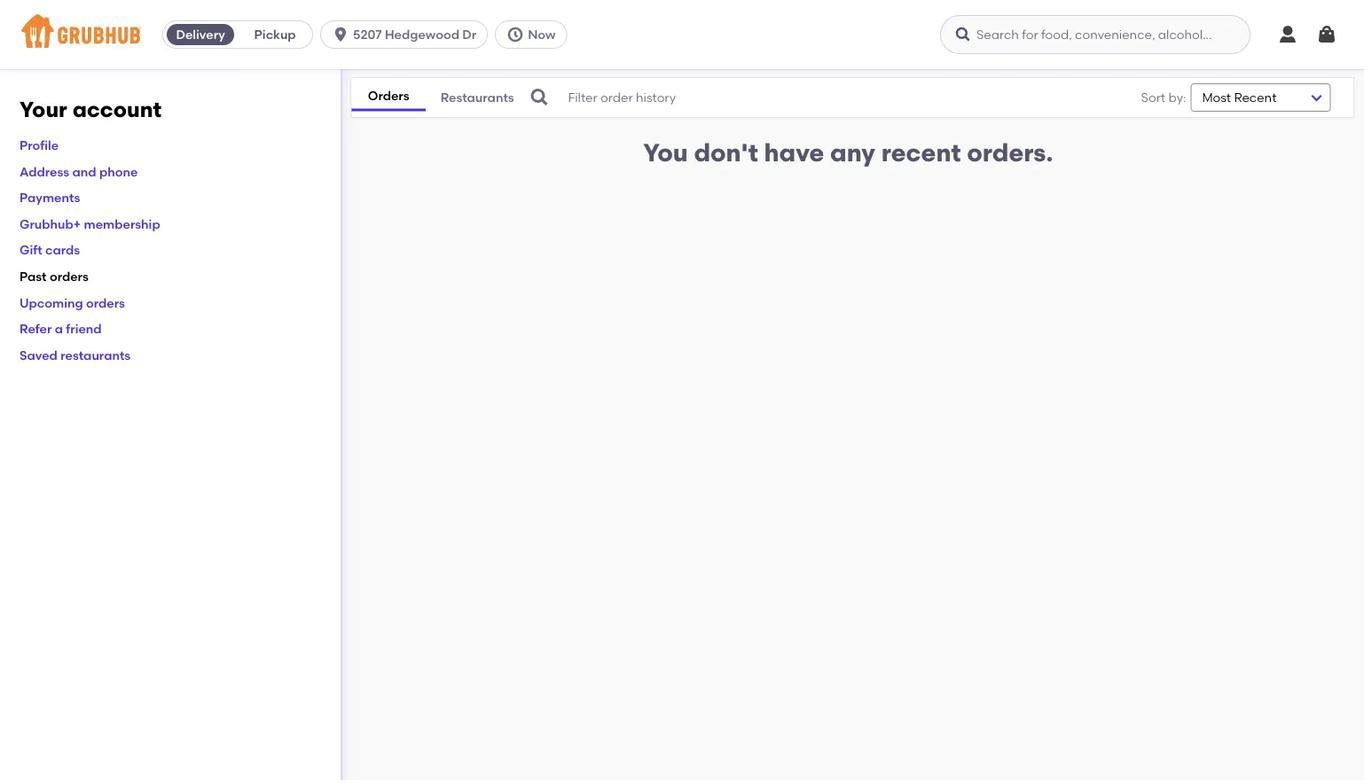 Task type: vqa. For each thing, say whether or not it's contained in the screenshot.
HAMBURGERS
no



Task type: locate. For each thing, give the bounding box(es) containing it.
dr
[[462, 27, 476, 42]]

Search for food, convenience, alcohol... search field
[[940, 15, 1251, 54]]

don't
[[694, 138, 758, 168]]

gift cards
[[20, 243, 80, 258]]

you don't have any recent orders.
[[643, 138, 1053, 168]]

Filter order history search field
[[529, 78, 1087, 117]]

main navigation navigation
[[0, 0, 1364, 69]]

upcoming
[[20, 295, 83, 310]]

friend
[[66, 321, 102, 336]]

1 vertical spatial orders
[[86, 295, 125, 310]]

payments
[[20, 190, 80, 205]]

svg image inside 5207 hedgewood dr button
[[332, 26, 350, 43]]

phone
[[99, 164, 138, 179]]

upcoming orders
[[20, 295, 125, 310]]

your account
[[20, 97, 162, 122]]

sort by:
[[1141, 90, 1186, 105]]

refer
[[20, 321, 52, 336]]

orders up the friend
[[86, 295, 125, 310]]

restaurants
[[440, 90, 514, 105]]

now
[[528, 27, 556, 42]]

address and phone
[[20, 164, 138, 179]]

orders.
[[967, 138, 1053, 168]]

5207
[[353, 27, 382, 42]]

orders up the upcoming orders
[[50, 269, 89, 284]]

any
[[830, 138, 875, 168]]

orders
[[368, 88, 409, 104]]

orders for past orders
[[50, 269, 89, 284]]

orders
[[50, 269, 89, 284], [86, 295, 125, 310]]

gift
[[20, 243, 42, 258]]

saved restaurants link
[[20, 348, 131, 363]]

you
[[643, 138, 688, 168]]

payments link
[[20, 190, 80, 205]]

by:
[[1168, 90, 1186, 105]]

cards
[[45, 243, 80, 258]]

gift cards link
[[20, 243, 80, 258]]

profile link
[[20, 138, 59, 153]]

membership
[[84, 216, 160, 231]]

upcoming orders link
[[20, 295, 125, 310]]

svg image
[[1277, 24, 1298, 45], [1316, 24, 1337, 45], [332, 26, 350, 43], [954, 26, 972, 43], [529, 87, 550, 108]]

svg image
[[507, 26, 524, 43]]

past orders link
[[20, 269, 89, 284]]

0 vertical spatial orders
[[50, 269, 89, 284]]



Task type: describe. For each thing, give the bounding box(es) containing it.
restaurants
[[61, 348, 131, 363]]

grubhub+ membership
[[20, 216, 160, 231]]

pickup button
[[238, 20, 312, 49]]

5207 hedgewood dr button
[[320, 20, 495, 49]]

orders for upcoming orders
[[86, 295, 125, 310]]

account
[[72, 97, 162, 122]]

hedgewood
[[385, 27, 459, 42]]

grubhub+ membership link
[[20, 216, 160, 231]]

your
[[20, 97, 67, 122]]

address
[[20, 164, 69, 179]]

recent
[[881, 138, 961, 168]]

5207 hedgewood dr
[[353, 27, 476, 42]]

address and phone link
[[20, 164, 138, 179]]

profile
[[20, 138, 59, 153]]

orders button
[[352, 84, 426, 111]]

pickup
[[254, 27, 296, 42]]

now button
[[495, 20, 574, 49]]

refer a friend
[[20, 321, 102, 336]]

and
[[72, 164, 96, 179]]

past orders
[[20, 269, 89, 284]]

have
[[764, 138, 824, 168]]

delivery
[[176, 27, 225, 42]]

a
[[55, 321, 63, 336]]

restaurants button
[[426, 85, 529, 110]]

refer a friend link
[[20, 321, 102, 336]]

delivery button
[[163, 20, 238, 49]]

saved restaurants
[[20, 348, 131, 363]]

past
[[20, 269, 47, 284]]

grubhub+
[[20, 216, 81, 231]]

saved
[[20, 348, 58, 363]]

sort
[[1141, 90, 1166, 105]]



